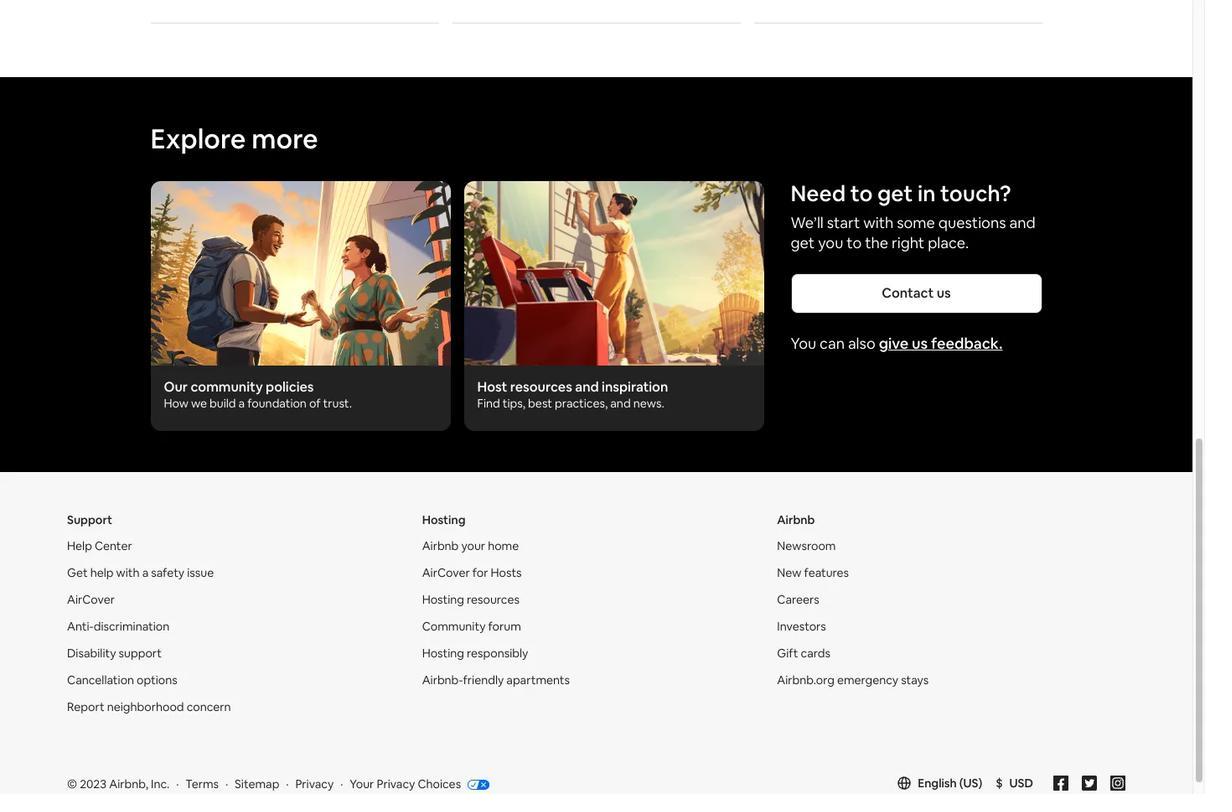 Task type: vqa. For each thing, say whether or not it's contained in the screenshot.
'fee' associated with service
no



Task type: locate. For each thing, give the bounding box(es) containing it.
resources for hosting
[[467, 592, 520, 607]]

1 vertical spatial resources
[[467, 592, 520, 607]]

contact us link
[[791, 273, 1043, 314]]

trust.
[[323, 396, 352, 411]]

inspiration
[[602, 378, 669, 396]]

and left inspiration at the top
[[576, 378, 599, 396]]

hosting up the community
[[422, 592, 465, 607]]

airbnb.org emergency stays
[[778, 673, 930, 688]]

english
[[918, 776, 958, 791]]

concern
[[187, 700, 231, 715]]

with up the
[[864, 213, 894, 232]]

1 vertical spatial airbnb
[[422, 538, 459, 554]]

build
[[210, 396, 236, 411]]

$ usd
[[997, 776, 1034, 791]]

0 horizontal spatial a
[[142, 565, 149, 580]]

airbnb
[[778, 512, 815, 528], [422, 538, 459, 554]]

hosts
[[491, 565, 522, 580]]

1 horizontal spatial get
[[878, 179, 914, 208]]

0 horizontal spatial with
[[116, 565, 140, 580]]

and right questions
[[1010, 213, 1036, 232]]

airbnb your home link
[[422, 538, 519, 554]]

gift cards
[[778, 646, 831, 661]]

to left the
[[847, 233, 862, 252]]

a right build at left
[[239, 396, 245, 411]]

resources
[[511, 378, 573, 396], [467, 592, 520, 607]]

1 vertical spatial us
[[912, 334, 929, 353]]

to
[[851, 179, 873, 208], [847, 233, 862, 252]]

aircover for hosts
[[422, 565, 522, 580]]

and inside need to get in touch? we'll start with some questions and get you to the right place.
[[1010, 213, 1036, 232]]

community
[[191, 378, 263, 396]]

airbnb.org emergency stays link
[[778, 673, 930, 688]]

how
[[164, 396, 189, 411]]

careers
[[778, 592, 820, 607]]

resources up 'forum'
[[467, 592, 520, 607]]

investors
[[778, 619, 827, 634]]

1 horizontal spatial us
[[937, 284, 952, 302]]

we
[[191, 396, 207, 411]]

questions
[[939, 213, 1007, 232]]

a left safety
[[142, 565, 149, 580]]

get
[[878, 179, 914, 208], [791, 233, 815, 252]]

©
[[67, 777, 77, 792]]

0 horizontal spatial us
[[912, 334, 929, 353]]

and
[[1010, 213, 1036, 232], [576, 378, 599, 396], [611, 396, 631, 411]]

with
[[864, 213, 894, 232], [116, 565, 140, 580]]

0 vertical spatial airbnb
[[778, 512, 815, 528]]

can
[[820, 334, 845, 353]]

hosting up airbnb your home
[[422, 512, 466, 528]]

gift
[[778, 646, 799, 661]]

1 vertical spatial with
[[116, 565, 140, 580]]

your
[[462, 538, 486, 554]]

get left "in"
[[878, 179, 914, 208]]

3 hosting from the top
[[422, 646, 465, 661]]

privacy left your
[[296, 777, 334, 792]]

community forum
[[422, 619, 521, 634]]

us right contact
[[937, 284, 952, 302]]

1 horizontal spatial airbnb
[[778, 512, 815, 528]]

hosting up airbnb-
[[422, 646, 465, 661]]

1 horizontal spatial privacy
[[377, 777, 415, 792]]

1 horizontal spatial aircover
[[422, 565, 470, 580]]

1 vertical spatial aircover
[[67, 592, 115, 607]]

airbnb,
[[109, 777, 148, 792]]

0 vertical spatial aircover
[[422, 565, 470, 580]]

forum
[[489, 619, 521, 634]]

get down we'll
[[791, 233, 815, 252]]

us
[[937, 284, 952, 302], [912, 334, 929, 353]]

your privacy choices
[[350, 777, 461, 792]]

us right the give
[[912, 334, 929, 353]]

airbnb up newsroom link
[[778, 512, 815, 528]]

policies
[[266, 378, 314, 396]]

resources right host
[[511, 378, 573, 396]]

our community policies how we build a foundation of trust.
[[164, 378, 352, 411]]

hosting
[[422, 512, 466, 528], [422, 592, 465, 607], [422, 646, 465, 661]]

hosting for hosting
[[422, 512, 466, 528]]

1 horizontal spatial a
[[239, 396, 245, 411]]

1 vertical spatial get
[[791, 233, 815, 252]]

with right help
[[116, 565, 140, 580]]

options
[[137, 673, 178, 688]]

aircover for hosts link
[[422, 565, 522, 580]]

0 vertical spatial with
[[864, 213, 894, 232]]

2 vertical spatial hosting
[[422, 646, 465, 661]]

help center link
[[67, 538, 132, 554]]

2 horizontal spatial and
[[1010, 213, 1036, 232]]

community
[[422, 619, 486, 634]]

resources inside host resources and inspiration find tips, best practices, and news.
[[511, 378, 573, 396]]

airbnb for airbnb
[[778, 512, 815, 528]]

0 vertical spatial a
[[239, 396, 245, 411]]

(us)
[[960, 776, 983, 791]]

to up start
[[851, 179, 873, 208]]

hosting for hosting resources
[[422, 592, 465, 607]]

airbnb-friendly apartments
[[422, 673, 570, 688]]

issue
[[187, 565, 214, 580]]

airbnb-
[[422, 673, 463, 688]]

1 vertical spatial hosting
[[422, 592, 465, 607]]

0 horizontal spatial aircover
[[67, 592, 115, 607]]

new features
[[778, 565, 850, 580]]

cards
[[801, 646, 831, 661]]

report neighborhood concern
[[67, 700, 231, 715]]

sitemap link
[[235, 777, 280, 792]]

aircover up anti-
[[67, 592, 115, 607]]

0 vertical spatial resources
[[511, 378, 573, 396]]

host resources and inspiration find tips, best practices, and news.
[[478, 378, 669, 411]]

right
[[892, 233, 925, 252]]

choices
[[418, 777, 461, 792]]

·
[[176, 777, 179, 792]]

a inside the our community policies how we build a foundation of trust.
[[239, 396, 245, 411]]

1 hosting from the top
[[422, 512, 466, 528]]

and left 'news.' on the right
[[611, 396, 631, 411]]

0 vertical spatial us
[[937, 284, 952, 302]]

friendly
[[463, 673, 504, 688]]

1 horizontal spatial with
[[864, 213, 894, 232]]

disability
[[67, 646, 116, 661]]

your privacy choices link
[[350, 777, 490, 793]]

0 horizontal spatial privacy
[[296, 777, 334, 792]]

airbnb left your on the bottom left of page
[[422, 538, 459, 554]]

privacy right your
[[377, 777, 415, 792]]

0 horizontal spatial airbnb
[[422, 538, 459, 554]]

$
[[997, 776, 1004, 791]]

anti-discrimination link
[[67, 619, 170, 634]]

0 vertical spatial hosting
[[422, 512, 466, 528]]

aircover link
[[67, 592, 115, 607]]

aircover for aircover for hosts
[[422, 565, 470, 580]]

privacy
[[296, 777, 334, 792], [377, 777, 415, 792]]

sitemap
[[235, 777, 280, 792]]

you
[[819, 233, 844, 252]]

2 privacy from the left
[[377, 777, 415, 792]]

aircover left for on the bottom left of the page
[[422, 565, 470, 580]]

2 hosting from the top
[[422, 592, 465, 607]]



Task type: describe. For each thing, give the bounding box(es) containing it.
also
[[849, 334, 876, 353]]

in
[[918, 179, 936, 208]]

navigate to instagram image
[[1111, 776, 1126, 791]]

report
[[67, 700, 105, 715]]

home
[[488, 538, 519, 554]]

privacy link
[[296, 777, 334, 792]]

aircover for aircover link
[[67, 592, 115, 607]]

help
[[67, 538, 92, 554]]

give
[[879, 334, 909, 353]]

get
[[67, 565, 88, 580]]

hosting responsibly
[[422, 646, 529, 661]]

support
[[67, 512, 112, 528]]

inc.
[[151, 777, 170, 792]]

you
[[791, 334, 817, 353]]

0 horizontal spatial and
[[576, 378, 599, 396]]

your
[[350, 777, 374, 792]]

contact us
[[882, 284, 952, 302]]

hosting resources
[[422, 592, 520, 607]]

safety
[[151, 565, 185, 580]]

of
[[309, 396, 321, 411]]

practices,
[[555, 396, 608, 411]]

best
[[528, 396, 553, 411]]

report neighborhood concern link
[[67, 700, 231, 715]]

you can also give us feedback.
[[791, 334, 1003, 353]]

1 horizontal spatial and
[[611, 396, 631, 411]]

host
[[478, 378, 508, 396]]

1 vertical spatial a
[[142, 565, 149, 580]]

newsroom
[[778, 538, 837, 554]]

1 privacy from the left
[[296, 777, 334, 792]]

responsibly
[[467, 646, 529, 661]]

need to get in touch? we'll start with some questions and get you to the right place.
[[791, 179, 1036, 252]]

english (us) button
[[898, 776, 983, 791]]

careers link
[[778, 592, 820, 607]]

need
[[791, 179, 846, 208]]

airbnb your home
[[422, 538, 519, 554]]

find
[[478, 396, 500, 411]]

get help with a safety issue link
[[67, 565, 214, 580]]

the
[[866, 233, 889, 252]]

disability support link
[[67, 646, 162, 661]]

anti-discrimination
[[67, 619, 170, 634]]

anti-
[[67, 619, 94, 634]]

navigate to twitter image
[[1083, 776, 1098, 791]]

navigate to facebook image
[[1054, 776, 1069, 791]]

stays
[[902, 673, 930, 688]]

hosting for hosting responsibly
[[422, 646, 465, 661]]

with inside need to get in touch? we'll start with some questions and get you to the right place.
[[864, 213, 894, 232]]

contact
[[882, 284, 935, 302]]

get help with a safety issue
[[67, 565, 214, 580]]

0 vertical spatial get
[[878, 179, 914, 208]]

explore
[[151, 122, 246, 156]]

cancellation options link
[[67, 673, 178, 688]]

2023
[[80, 777, 107, 792]]

airbnb-friendly apartments link
[[422, 673, 570, 688]]

airbnb.org
[[778, 673, 835, 688]]

apartments
[[507, 673, 570, 688]]

terms
[[186, 777, 219, 792]]

© 2023 airbnb, inc.
[[67, 777, 170, 792]]

newsroom link
[[778, 538, 837, 554]]

0 vertical spatial to
[[851, 179, 873, 208]]

new features link
[[778, 565, 850, 580]]

1 vertical spatial to
[[847, 233, 862, 252]]

neighborhood
[[107, 700, 184, 715]]

features
[[805, 565, 850, 580]]

community forum link
[[422, 619, 521, 634]]

cancellation
[[67, 673, 134, 688]]

touch?
[[941, 179, 1012, 208]]

explore more
[[151, 122, 318, 156]]

center
[[95, 538, 132, 554]]

foundation
[[248, 396, 307, 411]]

us inside contact us link
[[937, 284, 952, 302]]

new
[[778, 565, 802, 580]]

resources for host
[[511, 378, 573, 396]]

we'll
[[791, 213, 824, 232]]

help
[[90, 565, 114, 580]]

cancellation options
[[67, 673, 178, 688]]

more
[[252, 122, 318, 156]]

disability support
[[67, 646, 162, 661]]

some
[[898, 213, 936, 232]]

help center
[[67, 538, 132, 554]]

give us feedback. link
[[879, 334, 1003, 353]]

investors link
[[778, 619, 827, 634]]

english (us)
[[918, 776, 983, 791]]

support
[[119, 646, 162, 661]]

0 horizontal spatial get
[[791, 233, 815, 252]]

usd
[[1010, 776, 1034, 791]]

terms link
[[186, 777, 219, 792]]

news.
[[634, 396, 665, 411]]

airbnb for airbnb your home
[[422, 538, 459, 554]]



